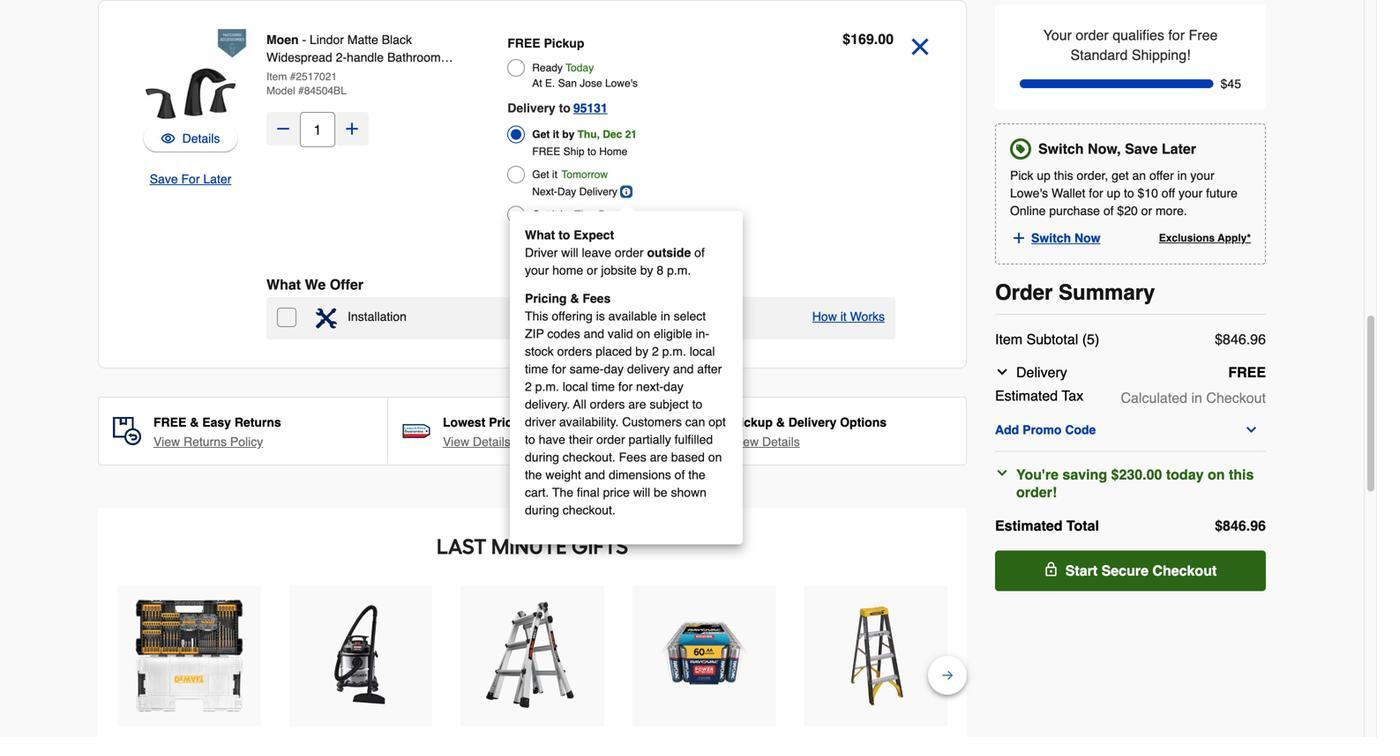 Task type: vqa. For each thing, say whether or not it's contained in the screenshot.
subject
yes



Task type: locate. For each thing, give the bounding box(es) containing it.
2 $ 846 . 96 from the top
[[1216, 518, 1267, 534]]

to inside pick up this order, get an offer in your lowe's wallet for up to $10 off your future online purchase of $20 or more.
[[1125, 186, 1135, 200]]

expect
[[574, 228, 614, 242]]

for inside "your order qualifies for free standard shipping!"
[[1169, 27, 1186, 43]]

this down chevron down icon
[[1230, 467, 1255, 483]]

driver
[[525, 415, 556, 429]]

checkout. down their
[[563, 451, 616, 465]]

by up delivery
[[636, 345, 649, 359]]

0 vertical spatial checkout
[[622, 240, 660, 250]]

0 vertical spatial 96
[[1251, 331, 1267, 348]]

lowe's
[[606, 77, 638, 90], [1011, 186, 1049, 200]]

1 horizontal spatial this
[[1230, 467, 1255, 483]]

local
[[690, 345, 716, 359], [563, 380, 588, 394]]

1 horizontal spatial lowe's
[[1011, 186, 1049, 200]]

2 up delivery.
[[525, 380, 532, 394]]

save inside button
[[150, 172, 178, 186]]

your up future
[[1191, 168, 1215, 183]]

free & easy returns view returns policy
[[154, 416, 281, 449]]

free up view returns policy link
[[154, 416, 187, 430]]

later
[[1162, 141, 1197, 157], [203, 172, 232, 186]]

1 horizontal spatial &
[[571, 292, 579, 306]]

the
[[525, 468, 542, 482], [689, 468, 706, 482]]

1 vertical spatial orders
[[590, 398, 625, 412]]

dec for scheduling
[[599, 209, 618, 221]]

order up jobsite
[[615, 246, 644, 260]]

1 horizontal spatial view
[[443, 435, 470, 449]]

free
[[508, 36, 541, 50], [533, 146, 561, 158], [1229, 364, 1267, 381], [154, 416, 187, 430]]

p.m. right the 8 on the top
[[667, 264, 691, 278]]

your down the driver
[[525, 264, 549, 278]]

1 96 from the top
[[1251, 331, 1267, 348]]

by inside pricing & fees this offering is available in select zip codes and valid on eligible in- stock orders placed by 2 p.m. local time for same-day delivery and after 2 p.m. local time for next-day delivery. all orders are subject to driver availability. customers can opt to have their order partially fulfilled during checkout. fees are based on the weight and dimensions of the cart. the final price will be shown during checkout.
[[636, 345, 649, 359]]

werner fs200 4-ft fiberglass type 2- 225-lb load capacity step ladder image
[[819, 599, 934, 714]]

view details link for view
[[733, 433, 800, 451]]

1 horizontal spatial what
[[525, 228, 555, 242]]

details button
[[143, 124, 238, 153], [161, 130, 220, 147]]

1 get it by thu, dec 21 from the top
[[533, 128, 637, 141]]

dec up home
[[603, 128, 623, 141]]

to down san
[[559, 101, 571, 115]]

day
[[604, 362, 624, 376], [664, 380, 684, 394]]

or down the leave
[[587, 264, 598, 278]]

in right offer
[[1178, 168, 1188, 183]]

21
[[625, 128, 637, 141], [621, 209, 632, 221]]

2 get it by thu, dec 21 from the top
[[533, 209, 632, 221]]

moen
[[267, 33, 299, 47]]

2 . from the top
[[1247, 518, 1251, 534]]

0 vertical spatial are
[[629, 398, 647, 412]]

offering
[[552, 309, 593, 324]]

846 for estimated total
[[1224, 518, 1247, 534]]

an
[[1133, 168, 1147, 183]]

2 during from the top
[[525, 504, 560, 518]]

0 vertical spatial returns
[[235, 416, 281, 430]]

total
[[1067, 518, 1100, 534]]

0 vertical spatial day
[[604, 362, 624, 376]]

are down partially
[[650, 451, 668, 465]]

1 vertical spatial local
[[563, 380, 588, 394]]

delivery up estimated tax
[[1017, 364, 1068, 381]]

standard
[[1071, 47, 1128, 63]]

& for pickup
[[777, 416, 786, 430]]

it up next-
[[553, 169, 558, 181]]

0 horizontal spatial 2
[[525, 380, 532, 394]]

view details link down lowest
[[443, 433, 511, 451]]

time down stock
[[525, 362, 549, 376]]

save for later button
[[150, 170, 232, 188]]

in up eligible
[[661, 309, 671, 324]]

1 vertical spatial 21
[[621, 209, 632, 221]]

by up ship
[[563, 128, 575, 141]]

0 vertical spatial estimated
[[996, 388, 1059, 404]]

1 vertical spatial 846
[[1224, 518, 1247, 534]]

view
[[154, 435, 180, 449], [443, 435, 470, 449], [733, 435, 759, 449]]

1 vertical spatial 96
[[1251, 518, 1267, 534]]

& left easy
[[190, 416, 199, 430]]

online
[[1011, 204, 1046, 218]]

0 horizontal spatial item
[[267, 71, 287, 83]]

estimated down order!
[[996, 518, 1063, 534]]

of left $20
[[1104, 204, 1114, 218]]

we
[[305, 277, 326, 293]]

the up the shown
[[689, 468, 706, 482]]

0 vertical spatial switch
[[1039, 141, 1085, 157]]

free up chevron down icon
[[1229, 364, 1267, 381]]

& inside 'pickup & delivery options view details'
[[777, 416, 786, 430]]

169
[[851, 31, 875, 47]]

thu, up expect
[[575, 209, 596, 221]]

$ for item subtotal (5)
[[1216, 331, 1224, 348]]

delivery left the 'options'
[[789, 416, 837, 430]]

0 vertical spatial get
[[533, 128, 550, 141]]

get for free
[[533, 128, 550, 141]]

time down same-
[[592, 380, 615, 394]]

$ 169 .00
[[843, 31, 894, 47]]

2 vertical spatial get
[[533, 209, 550, 221]]

chevron down image for delivery
[[996, 366, 1010, 380]]

for down order,
[[1090, 186, 1104, 200]]

qualifies
[[1113, 27, 1165, 43]]

policy
[[230, 435, 263, 449]]

2 horizontal spatial &
[[777, 416, 786, 430]]

$10
[[1138, 186, 1159, 200]]

start
[[1066, 563, 1098, 579]]

returns down easy
[[184, 435, 227, 449]]

this up wallet
[[1055, 168, 1074, 183]]

chevron down image
[[996, 366, 1010, 380], [996, 466, 1010, 480]]

0 vertical spatial up
[[1038, 168, 1051, 183]]

1 vertical spatial on
[[709, 451, 722, 465]]

& inside free & easy returns view returns policy
[[190, 416, 199, 430]]

get it by thu, dec 21 up free ship to home
[[533, 128, 637, 141]]

1 vertical spatial during
[[525, 504, 560, 518]]

this
[[1055, 168, 1074, 183], [1230, 467, 1255, 483]]

1 horizontal spatial view details link
[[733, 433, 800, 451]]

1 horizontal spatial on
[[709, 451, 722, 465]]

p.m. up delivery.
[[536, 380, 560, 394]]

save up 'an'
[[1126, 141, 1159, 157]]

installation
[[348, 310, 407, 324]]

& for free
[[190, 416, 199, 430]]

get up next-
[[533, 169, 550, 181]]

2 96 from the top
[[1251, 518, 1267, 534]]

add
[[996, 423, 1020, 437]]

on right today
[[1208, 467, 1226, 483]]

2 chevron down image from the top
[[996, 466, 1010, 480]]

view left the policy
[[154, 435, 180, 449]]

lindor
[[310, 33, 344, 47]]

estimated total
[[996, 518, 1100, 534]]

free inside free & easy returns view returns policy
[[154, 416, 187, 430]]

1 horizontal spatial the
[[689, 468, 706, 482]]

secure image
[[1045, 563, 1059, 577]]

1 vertical spatial .
[[1247, 518, 1251, 534]]

2 846 from the top
[[1224, 518, 1247, 534]]

$ for estimated total
[[1216, 518, 1224, 534]]

on down available
[[637, 327, 651, 341]]

96
[[1251, 331, 1267, 348], [1251, 518, 1267, 534]]

0 vertical spatial local
[[690, 345, 716, 359]]

of right outside
[[695, 246, 705, 260]]

free for free pickup
[[508, 36, 541, 50]]

of down based
[[675, 468, 685, 482]]

order
[[996, 281, 1053, 305]]

0 horizontal spatial time
[[525, 362, 549, 376]]

pickup right "opt" on the right of the page
[[733, 416, 773, 430]]

2 view details link from the left
[[733, 433, 800, 451]]

3 view from the left
[[733, 435, 759, 449]]

$ 846 . 96
[[1216, 331, 1267, 348], [1216, 518, 1267, 534]]

delivery to 95131
[[508, 101, 608, 115]]

switch now
[[1032, 231, 1101, 245]]

1 vertical spatial $
[[1216, 331, 1224, 348]]

switch right tag filled "image"
[[1039, 141, 1085, 157]]

day down placed
[[604, 362, 624, 376]]

2 vertical spatial $
[[1216, 518, 1224, 534]]

delivery up 'scheduling'
[[586, 226, 624, 238]]

0 horizontal spatial will
[[562, 246, 579, 260]]

ready
[[533, 62, 563, 74]]

order summary
[[996, 281, 1156, 305]]

details
[[182, 132, 220, 146], [473, 435, 511, 449], [763, 435, 800, 449]]

1 vertical spatial this
[[1230, 467, 1255, 483]]

1 horizontal spatial day
[[664, 380, 684, 394]]

1 vertical spatial p.m.
[[663, 345, 687, 359]]

fees up is
[[583, 292, 611, 306]]

checkout up the 8 on the top
[[622, 240, 660, 250]]

switch for switch now, save later
[[1039, 141, 1085, 157]]

0 horizontal spatial up
[[1038, 168, 1051, 183]]

orders down codes
[[558, 345, 593, 359]]

2 view from the left
[[443, 435, 470, 449]]

local up the all at the bottom left of the page
[[563, 380, 588, 394]]

checkout for calculated in checkout
[[1207, 390, 1267, 406]]

0 vertical spatial $
[[843, 31, 851, 47]]

1 vertical spatial thu,
[[575, 209, 596, 221]]

& right "opt" on the right of the page
[[777, 416, 786, 430]]

the up cart.
[[525, 468, 542, 482]]

1 estimated from the top
[[996, 388, 1059, 404]]

0 vertical spatial thu,
[[578, 128, 600, 141]]

0 vertical spatial 21
[[625, 128, 637, 141]]

chevron down image inside you're saving  $230.00  today on this order! link
[[996, 466, 1010, 480]]

#84504bl
[[298, 85, 347, 97]]

0 vertical spatial pickup
[[544, 36, 585, 50]]

returns up the policy
[[235, 416, 281, 430]]

minute
[[491, 535, 567, 560]]

0 horizontal spatial what
[[267, 277, 301, 293]]

$
[[843, 31, 851, 47], [1216, 331, 1224, 348], [1216, 518, 1224, 534]]

rayovac high energy alkaline aa batteries (60-pack) image
[[647, 599, 762, 714]]

get for scheduled
[[533, 209, 550, 221]]

p.m. inside the of your home or jobsite by 8 p.m.
[[667, 264, 691, 278]]

during down cart.
[[525, 504, 560, 518]]

plus image
[[1012, 230, 1028, 246]]

details inside lowest price guarantee view details
[[473, 435, 511, 449]]

item inside item #2517021 model #84504bl
[[267, 71, 287, 83]]

checkout
[[622, 240, 660, 250], [1207, 390, 1267, 406], [1153, 563, 1218, 579]]

today
[[1167, 467, 1205, 483]]

p.m.
[[667, 264, 691, 278], [663, 345, 687, 359], [536, 380, 560, 394]]

offer
[[330, 277, 364, 293]]

on right based
[[709, 451, 722, 465]]

1 vertical spatial dec
[[599, 209, 618, 221]]

0 vertical spatial later
[[1162, 141, 1197, 157]]

2 up delivery
[[652, 345, 659, 359]]

switch right plus icon
[[1032, 231, 1072, 245]]

details down price
[[473, 435, 511, 449]]

2 horizontal spatial details
[[763, 435, 800, 449]]

846 for item subtotal (5)
[[1224, 331, 1247, 348]]

1 checkout. from the top
[[563, 451, 616, 465]]

start secure checkout
[[1066, 563, 1218, 579]]

customers
[[623, 415, 682, 429]]

order inside "your order qualifies for free standard shipping!"
[[1076, 27, 1109, 43]]

delivery
[[628, 362, 670, 376]]

to down driver
[[525, 433, 536, 447]]

later inside button
[[203, 172, 232, 186]]

get it by thu, dec 21
[[533, 128, 637, 141], [533, 209, 632, 221]]

option group
[[508, 31, 753, 255]]

free for free ship to home
[[533, 146, 561, 158]]

pricing & fees this offering is available in select zip codes and valid on eligible in- stock orders placed by 2 p.m. local time for same-day delivery and after 2 p.m. local time for next-day delivery. all orders are subject to driver availability. customers can opt to have their order partially fulfilled during checkout. fees are based on the weight and dimensions of the cart. the final price will be shown during checkout.
[[525, 292, 726, 518]]

0 horizontal spatial view
[[154, 435, 180, 449]]

thu, for ship
[[578, 128, 600, 141]]

or inside the of your home or jobsite by 8 p.m.
[[587, 264, 598, 278]]

switch inside button
[[1032, 231, 1072, 245]]

p.m. down eligible
[[663, 345, 687, 359]]

1 . from the top
[[1247, 331, 1251, 348]]

lowe's inside option group
[[606, 77, 638, 90]]

21 up home
[[625, 128, 637, 141]]

checkout right secure
[[1153, 563, 1218, 579]]

what left we in the left of the page
[[267, 277, 301, 293]]

will down what to expect
[[562, 246, 579, 260]]

it up scheduled
[[553, 209, 558, 221]]

free for free
[[1229, 364, 1267, 381]]

1 vertical spatial chevron down image
[[996, 466, 1010, 480]]

your right off in the right of the page
[[1179, 186, 1203, 200]]

lowest
[[443, 416, 486, 430]]

view inside 'pickup & delivery options view details'
[[733, 435, 759, 449]]

1 view from the left
[[154, 435, 180, 449]]

works
[[851, 310, 885, 324]]

lindor matte black widespread 2-handle bathroom sink faucet with drain
[[267, 33, 441, 82]]

1 vertical spatial your
[[1179, 186, 1203, 200]]

orders up availability.
[[590, 398, 625, 412]]

home
[[553, 264, 584, 278]]

pickup inside 'pickup & delivery options view details'
[[733, 416, 773, 430]]

save left the for
[[150, 172, 178, 186]]

1 horizontal spatial are
[[650, 451, 668, 465]]

pick
[[1011, 168, 1034, 183]]

&
[[571, 292, 579, 306], [190, 416, 199, 430], [777, 416, 786, 430]]

scheduled delivery delivery scheduling in checkout
[[533, 226, 660, 250]]

0 vertical spatial p.m.
[[667, 264, 691, 278]]

2 vertical spatial checkout
[[1153, 563, 1218, 579]]

will down dimensions
[[634, 486, 651, 500]]

0 vertical spatial order
[[1076, 27, 1109, 43]]

1 vertical spatial will
[[634, 486, 651, 500]]

2 estimated from the top
[[996, 518, 1063, 534]]

what up the driver
[[525, 228, 555, 242]]

estimated for estimated total
[[996, 518, 1063, 534]]

offer
[[1150, 168, 1175, 183]]

3 get from the top
[[533, 209, 550, 221]]

1 view details link from the left
[[443, 433, 511, 451]]

by left the 8 on the top
[[641, 264, 654, 278]]

view details link right fulfilled
[[733, 433, 800, 451]]

to up $20
[[1125, 186, 1135, 200]]

for
[[181, 172, 200, 186]]

0 vertical spatial during
[[525, 451, 560, 465]]

lowe's up the online
[[1011, 186, 1049, 200]]

of inside pick up this order, get an offer in your lowe's wallet for up to $10 off your future online purchase of $20 or more.
[[1104, 204, 1114, 218]]

0 vertical spatial save
[[1126, 141, 1159, 157]]

price
[[603, 486, 630, 500]]

to
[[559, 101, 571, 115], [588, 146, 597, 158], [1125, 186, 1135, 200], [559, 228, 571, 242], [693, 398, 703, 412], [525, 433, 536, 447]]

view down lowest
[[443, 435, 470, 449]]

1 horizontal spatial pickup
[[733, 416, 773, 430]]

option group containing free pickup
[[508, 31, 753, 255]]

2 vertical spatial of
[[675, 468, 685, 482]]

0 horizontal spatial lowe's
[[606, 77, 638, 90]]

or
[[1142, 204, 1153, 218], [587, 264, 598, 278]]

1 846 from the top
[[1224, 331, 1247, 348]]

& inside pricing & fees this offering is available in select zip codes and valid on eligible in- stock orders placed by 2 p.m. local time for same-day delivery and after 2 p.m. local time for next-day delivery. all orders are subject to driver availability. customers can opt to have their order partially fulfilled during checkout. fees are based on the weight and dimensions of the cart. the final price will be shown during checkout.
[[571, 292, 579, 306]]

1 vertical spatial item
[[996, 331, 1023, 348]]

0 horizontal spatial this
[[1055, 168, 1074, 183]]

local down in-
[[690, 345, 716, 359]]

san
[[558, 77, 577, 90]]

options
[[841, 416, 887, 430]]

it inside how it works button
[[841, 310, 847, 324]]

.
[[1247, 331, 1251, 348], [1247, 518, 1251, 534]]

1 horizontal spatial fees
[[619, 451, 647, 465]]

0 vertical spatial chevron down image
[[996, 366, 1010, 380]]

1 horizontal spatial local
[[690, 345, 716, 359]]

later right the for
[[203, 172, 232, 186]]

1 get from the top
[[533, 128, 550, 141]]

2 horizontal spatial of
[[1104, 204, 1114, 218]]

dec up expect
[[599, 209, 618, 221]]

1 horizontal spatial details
[[473, 435, 511, 449]]

1 vertical spatial get
[[533, 169, 550, 181]]

0 vertical spatial and
[[584, 327, 605, 341]]

info image
[[621, 187, 632, 197]]

chevron down image left 'you're' on the bottom
[[996, 466, 1010, 480]]

21 for scheduling
[[621, 209, 632, 221]]

for left next-
[[619, 380, 633, 394]]

21 down info image
[[621, 209, 632, 221]]

1 horizontal spatial save
[[1126, 141, 1159, 157]]

for inside pick up this order, get an offer in your lowe's wallet for up to $10 off your future online purchase of $20 or more.
[[1090, 186, 1104, 200]]

pickup inside option group
[[544, 36, 585, 50]]

checkout inside scheduled delivery delivery scheduling in checkout
[[622, 240, 660, 250]]

details right fulfilled
[[763, 435, 800, 449]]

delivery down the tomorrow
[[580, 186, 618, 198]]

of your home or jobsite by 8 p.m.
[[525, 246, 705, 278]]

lowe's inside pick up this order, get an offer in your lowe's wallet for up to $10 off your future online purchase of $20 or more.
[[1011, 186, 1049, 200]]

-
[[302, 33, 306, 47]]

what
[[525, 228, 555, 242], [267, 277, 301, 293]]

0 vertical spatial 846
[[1224, 331, 1247, 348]]

by
[[563, 128, 575, 141], [561, 209, 572, 221], [641, 264, 654, 278], [636, 345, 649, 359]]

0 horizontal spatial of
[[675, 468, 685, 482]]

0 vertical spatial on
[[637, 327, 651, 341]]

get down next-
[[533, 209, 550, 221]]

1 vertical spatial time
[[592, 380, 615, 394]]

2 vertical spatial order
[[597, 433, 626, 447]]

view details link for details
[[443, 433, 511, 451]]

fulfilled
[[675, 433, 713, 447]]

95131 button
[[574, 98, 608, 119]]

it right how
[[841, 310, 847, 324]]

0 vertical spatial will
[[562, 246, 579, 260]]

later up offer
[[1162, 141, 1197, 157]]

model
[[267, 85, 295, 97]]

up right pick
[[1038, 168, 1051, 183]]

0 horizontal spatial view details link
[[443, 433, 511, 451]]

lowe's right the jose
[[606, 77, 638, 90]]

exclusions
[[1160, 232, 1216, 244]]

1 vertical spatial lowe's
[[1011, 186, 1049, 200]]

1 horizontal spatial 2
[[652, 345, 659, 359]]

calculated
[[1121, 390, 1188, 406]]

1 horizontal spatial item
[[996, 331, 1023, 348]]

1 vertical spatial switch
[[1032, 231, 1072, 245]]

of inside the of your home or jobsite by 8 p.m.
[[695, 246, 705, 260]]

and down is
[[584, 327, 605, 341]]

0 vertical spatial item
[[267, 71, 287, 83]]

get down the delivery to 95131
[[533, 128, 550, 141]]

delivery inside 'pickup & delivery options view details'
[[789, 416, 837, 430]]

0 vertical spatial what
[[525, 228, 555, 242]]

little giant ladders multi m14 14.3-ft reach type 1a- 300-lb load capacity telescoping multi-position ladder image
[[475, 599, 590, 714]]

drain
[[361, 68, 390, 82]]

1 chevron down image from the top
[[996, 366, 1010, 380]]

0 horizontal spatial details
[[182, 132, 220, 146]]

home
[[600, 146, 628, 158]]

or down '$10'
[[1142, 204, 1153, 218]]

order
[[1076, 27, 1109, 43], [615, 246, 644, 260], [597, 433, 626, 447]]

after
[[698, 362, 722, 376]]

0 vertical spatial fees
[[583, 292, 611, 306]]

minus image
[[275, 120, 292, 138]]

0 vertical spatial $ 846 . 96
[[1216, 331, 1267, 348]]

same-
[[570, 362, 604, 376]]

1 vertical spatial later
[[203, 172, 232, 186]]

0 vertical spatial of
[[1104, 204, 1114, 218]]

view inside lowest price guarantee view details
[[443, 435, 470, 449]]

(5)
[[1083, 331, 1100, 348]]

it down the delivery to 95131
[[553, 128, 560, 141]]

during down have
[[525, 451, 560, 465]]

2
[[652, 345, 659, 359], [525, 380, 532, 394]]

details right quickview icon at left
[[182, 132, 220, 146]]

view inside free & easy returns view returns policy
[[154, 435, 180, 449]]

checkout inside 'start secure checkout' button
[[1153, 563, 1218, 579]]

checkout. down final
[[563, 504, 616, 518]]

how it works
[[813, 310, 885, 324]]

of inside pricing & fees this offering is available in select zip codes and valid on eligible in- stock orders placed by 2 p.m. local time for same-day delivery and after 2 p.m. local time for next-day delivery. all orders are subject to driver availability. customers can opt to have their order partially fulfilled during checkout. fees are based on the weight and dimensions of the cart. the final price will be shown during checkout.
[[675, 468, 685, 482]]

order inside pricing & fees this offering is available in select zip codes and valid on eligible in- stock orders placed by 2 p.m. local time for same-day delivery and after 2 p.m. local time for next-day delivery. all orders are subject to driver availability. customers can opt to have their order partially fulfilled during checkout. fees are based on the weight and dimensions of the cart. the final price will be shown during checkout.
[[597, 433, 626, 447]]

chevron down image up estimated tax
[[996, 366, 1010, 380]]

0 vertical spatial this
[[1055, 168, 1074, 183]]

you're
[[1017, 467, 1059, 483]]

1 $ 846 . 96 from the top
[[1216, 331, 1267, 348]]

tomorrow
[[562, 169, 608, 181]]

order down availability.
[[597, 433, 626, 447]]

availability.
[[560, 415, 619, 429]]



Task type: describe. For each thing, give the bounding box(es) containing it.
2 vertical spatial p.m.
[[536, 380, 560, 394]]

view for pickup & delivery options view details
[[733, 435, 759, 449]]

how it works button
[[813, 308, 885, 326]]

free for free & easy returns view returns policy
[[154, 416, 187, 430]]

8
[[657, 264, 664, 278]]

chevron down image for you're saving  $230.00  today on this order!
[[996, 466, 1010, 480]]

96 for item subtotal (5)
[[1251, 331, 1267, 348]]

1 horizontal spatial returns
[[235, 416, 281, 430]]

will inside pricing & fees this offering is available in select zip codes and valid on eligible in- stock orders placed by 2 p.m. local time for same-day delivery and after 2 p.m. local time for next-day delivery. all orders are subject to driver availability. customers can opt to have their order partially fulfilled during checkout. fees are based on the weight and dimensions of the cart. the final price will be shown during checkout.
[[634, 486, 651, 500]]

what for what we offer
[[267, 277, 301, 293]]

dimensions
[[609, 468, 672, 482]]

on inside "you're saving  $230.00  today on this order!"
[[1208, 467, 1226, 483]]

pickup & delivery options view details
[[733, 416, 887, 449]]

last minute gifts heading
[[116, 530, 950, 565]]

item for item subtotal (5)
[[996, 331, 1023, 348]]

calculated in checkout
[[1121, 390, 1267, 406]]

estimated for estimated tax
[[996, 388, 1059, 404]]

0 vertical spatial your
[[1191, 168, 1215, 183]]

in inside pricing & fees this offering is available in select zip codes and valid on eligible in- stock orders placed by 2 p.m. local time for same-day delivery and after 2 p.m. local time for next-day delivery. all orders are subject to driver availability. customers can opt to have their order partially fulfilled during checkout. fees are based on the weight and dimensions of the cart. the final price will be shown during checkout.
[[661, 309, 671, 324]]

opt
[[709, 415, 726, 429]]

summary
[[1059, 281, 1156, 305]]

. for item subtotal (5)
[[1247, 331, 1251, 348]]

details inside 'pickup & delivery options view details'
[[763, 435, 800, 449]]

1 vertical spatial are
[[650, 451, 668, 465]]

pick up this order, get an offer in your lowe's wallet for up to $10 off your future online purchase of $20 or more.
[[1011, 168, 1238, 218]]

more.
[[1156, 204, 1188, 218]]

what we offer
[[267, 277, 364, 293]]

2 checkout. from the top
[[563, 504, 616, 518]]

0 vertical spatial orders
[[558, 345, 593, 359]]

price
[[489, 416, 519, 430]]

is
[[596, 309, 605, 324]]

0 vertical spatial 2
[[652, 345, 659, 359]]

shipping!
[[1132, 47, 1191, 63]]

95131
[[574, 101, 608, 115]]

placed
[[596, 345, 632, 359]]

$ 846 . 96 for estimated total
[[1216, 518, 1267, 534]]

to right ship
[[588, 146, 597, 158]]

moen -
[[267, 33, 310, 47]]

last
[[437, 535, 487, 560]]

2 the from the left
[[689, 468, 706, 482]]

subtotal
[[1027, 331, 1079, 348]]

be
[[654, 486, 668, 500]]

at e. san jose lowe's
[[533, 77, 638, 90]]

switch for switch now
[[1032, 231, 1072, 245]]

plus image
[[343, 120, 361, 138]]

lindor matte black widespread 2-handle bathroom sink faucet with drain image
[[127, 29, 254, 156]]

free pickup
[[508, 36, 585, 50]]

in-
[[696, 327, 710, 341]]

free ship to home
[[533, 146, 628, 158]]

zip
[[525, 327, 544, 341]]

1 vertical spatial fees
[[619, 451, 647, 465]]

this
[[525, 309, 549, 324]]

ready today
[[533, 62, 594, 74]]

quickview image
[[161, 130, 175, 147]]

partially
[[629, 433, 672, 447]]

next-
[[533, 186, 558, 198]]

dewalt impact driver bit (100-piece) image
[[132, 599, 247, 714]]

available
[[609, 309, 658, 324]]

by up scheduled
[[561, 209, 572, 221]]

1 vertical spatial and
[[674, 362, 694, 376]]

your inside the of your home or jobsite by 8 p.m.
[[525, 264, 549, 278]]

what for what to expect
[[525, 228, 555, 242]]

exclusions apply*
[[1160, 232, 1252, 244]]

now,
[[1088, 141, 1122, 157]]

bathroom
[[388, 50, 441, 64]]

outside
[[647, 246, 691, 260]]

chevron down image
[[1245, 423, 1259, 437]]

you're saving  $230.00  today on this order! link
[[996, 466, 1260, 502]]

or inside pick up this order, get an offer in your lowe's wallet for up to $10 off your future online purchase of $20 or more.
[[1142, 204, 1153, 218]]

subject
[[650, 398, 689, 412]]

last minute gifts
[[437, 535, 629, 560]]

ship
[[564, 146, 585, 158]]

to up the can
[[693, 398, 703, 412]]

day
[[558, 186, 577, 198]]

1 vertical spatial day
[[664, 380, 684, 394]]

at
[[533, 77, 543, 90]]

21 for home
[[625, 128, 637, 141]]

save for later
[[150, 172, 232, 186]]

get it by thu, dec 21 for ship
[[533, 128, 637, 141]]

add promo code
[[996, 423, 1097, 437]]

2-
[[336, 50, 347, 64]]

easy
[[202, 416, 231, 430]]

1 vertical spatial 2
[[525, 380, 532, 394]]

apply*
[[1218, 232, 1252, 244]]

scheduled
[[533, 226, 583, 238]]

96 for estimated total
[[1251, 518, 1267, 534]]

can
[[686, 415, 706, 429]]

view returns policy link
[[154, 433, 263, 451]]

wallet
[[1052, 186, 1086, 200]]

1 vertical spatial returns
[[184, 435, 227, 449]]

delivery down at
[[508, 101, 556, 115]]

get it by thu, dec 21 for delivery
[[533, 209, 632, 221]]

code
[[1066, 423, 1097, 437]]

remove item image
[[905, 31, 937, 63]]

in right calculated
[[1192, 390, 1203, 406]]

assembly image
[[316, 308, 337, 329]]

add promo code link
[[996, 423, 1267, 437]]

this inside "you're saving  $230.00  today on this order!"
[[1230, 467, 1255, 483]]

1 horizontal spatial later
[[1162, 141, 1197, 157]]

gifts
[[572, 535, 629, 560]]

leave
[[582, 246, 612, 260]]

you're saving  $230.00  today on this order!
[[1017, 467, 1255, 501]]

1 vertical spatial order
[[615, 246, 644, 260]]

have
[[539, 433, 566, 447]]

purchase
[[1050, 204, 1101, 218]]

promo
[[1023, 423, 1062, 437]]

0 horizontal spatial local
[[563, 380, 588, 394]]

craftsman 5-gallons 4-hp corded wet/dry shop vacuum with accessories included image
[[304, 599, 418, 714]]

off
[[1162, 186, 1176, 200]]

all
[[573, 398, 587, 412]]

switch now button
[[1011, 227, 1117, 250]]

thu, for delivery
[[575, 209, 596, 221]]

by inside the of your home or jobsite by 8 p.m.
[[641, 264, 654, 278]]

tax
[[1062, 388, 1084, 404]]

pricing
[[525, 292, 567, 306]]

0 horizontal spatial on
[[637, 327, 651, 341]]

eligible
[[654, 327, 693, 341]]

item #2517021 model #84504bl
[[267, 71, 347, 97]]

checkout for start secure checkout
[[1153, 563, 1218, 579]]

item for item #2517021 model #84504bl
[[267, 71, 287, 83]]

your
[[1044, 27, 1073, 43]]

tag filled image
[[1013, 141, 1029, 157]]

for down stock
[[552, 362, 566, 376]]

0 horizontal spatial day
[[604, 362, 624, 376]]

view for free & easy returns view returns policy
[[154, 435, 180, 449]]

. for estimated total
[[1247, 518, 1251, 534]]

$ 846 . 96 for item subtotal (5)
[[1216, 331, 1267, 348]]

1 the from the left
[[525, 468, 542, 482]]

to left expect
[[559, 228, 571, 242]]

1 during from the top
[[525, 451, 560, 465]]

dec for home
[[603, 128, 623, 141]]

in inside pick up this order, get an offer in your lowe's wallet for up to $10 off your future online purchase of $20 or more.
[[1178, 168, 1188, 183]]

guarantee
[[523, 416, 584, 430]]

0 horizontal spatial are
[[629, 398, 647, 412]]

& for pricing
[[571, 292, 579, 306]]

in inside scheduled delivery delivery scheduling in checkout
[[613, 240, 620, 250]]

0 horizontal spatial fees
[[583, 292, 611, 306]]

matte
[[348, 33, 379, 47]]

2 vertical spatial and
[[585, 468, 606, 482]]

future
[[1207, 186, 1238, 200]]

your order qualifies for free standard shipping!
[[1044, 27, 1219, 63]]

this inside pick up this order, get an offer in your lowe's wallet for up to $10 off your future online purchase of $20 or more.
[[1055, 168, 1074, 183]]

with
[[335, 68, 357, 82]]

stock
[[525, 345, 554, 359]]

black
[[382, 33, 412, 47]]

1 horizontal spatial time
[[592, 380, 615, 394]]

next-day delivery
[[533, 186, 618, 198]]

1 horizontal spatial up
[[1107, 186, 1121, 200]]

Stepper number input field with increment and decrement buttons number field
[[300, 112, 335, 147]]

cart.
[[525, 486, 549, 500]]

2 get from the top
[[533, 169, 550, 181]]

delivery down scheduled
[[533, 240, 564, 250]]

the
[[553, 486, 574, 500]]



